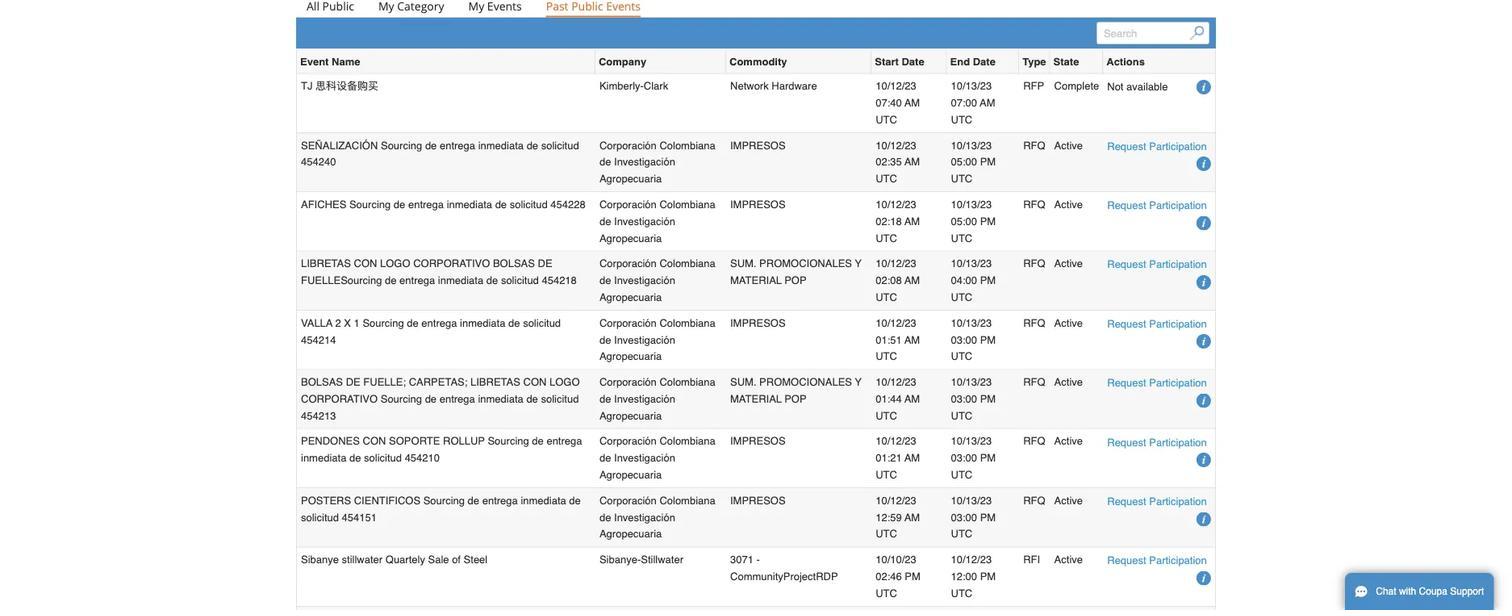 Task type: describe. For each thing, give the bounding box(es) containing it.
request participation button for 10/12/23 02:35 am utc
[[1107, 137, 1207, 154]]

10/13/23 for 10/12/23 02:08 am utc
[[951, 257, 992, 270]]

state button
[[1054, 53, 1079, 70]]

rfq for 10/12/23 02:35 am utc
[[1023, 139, 1046, 151]]

am for 07:00
[[980, 97, 995, 109]]

pm for 10/12/23 02:18 am utc
[[980, 215, 996, 227]]

corporación colombiana de investigación agropecuaria for señalización sourcing de entrega inmediata de solicitud 454240
[[600, 139, 716, 185]]

corporación colombiana de investigación agropecuaria for libretas con logo corporativo bolsas de fuellesourcing de entrega inmediata de solicitud 454218
[[600, 257, 716, 303]]

network
[[730, 80, 769, 92]]

am for 01:44
[[905, 393, 920, 405]]

01:21
[[876, 452, 902, 464]]

inmediata inside libretas con logo corporativo bolsas de fuellesourcing de entrega inmediata de solicitud 454218
[[438, 274, 484, 286]]

support
[[1450, 586, 1484, 597]]

investigación for pendones con soporte rollup sourcing de entrega inmediata de solicitud 454210
[[614, 452, 675, 464]]

10/12/23 12:00 pm utc
[[951, 554, 996, 599]]

02:18
[[876, 215, 902, 227]]

promocionales for 10/12/23 01:44 am utc
[[759, 376, 852, 388]]

colombiana for pendones con soporte rollup sourcing de entrega inmediata de solicitud 454210
[[660, 435, 716, 447]]

fuelle;
[[363, 376, 406, 388]]

utc inside 10/12/23 12:00 pm utc
[[951, 587, 973, 599]]

05:00 for 10/12/23 02:18 am utc
[[951, 215, 977, 227]]

impresos for 10/12/23 02:18 am utc
[[730, 198, 786, 210]]

utc right '10/12/23 01:44 am utc' at the right bottom of the page
[[951, 409, 973, 422]]

request participation for 10/12/23 01:51 am utc
[[1107, 318, 1207, 330]]

utc inside 10/12/23 01:21 am utc
[[876, 469, 897, 481]]

request for 10/12/23 02:08 am utc
[[1107, 258, 1146, 270]]

03:00 for 10/12/23 01:21 am utc
[[951, 452, 977, 464]]

sum. promocionales y material pop for 01:44
[[730, 376, 862, 405]]

investigación for bolsas de fuelle; carpetas; libretas con logo corporativo sourcing de entrega inmediata de solicitud 454213
[[614, 393, 675, 405]]

04:00
[[951, 274, 977, 286]]

stillwater
[[342, 554, 383, 566]]

investigación for valla 2 x 1 sourcing de entrega inmediata de solicitud 454214
[[614, 333, 675, 346]]

rfp
[[1023, 80, 1044, 92]]

entrega inside libretas con logo corporativo bolsas de fuellesourcing de entrega inmediata de solicitud 454218
[[400, 274, 435, 286]]

de inside bolsas de fuelle; carpetas; libretas con logo corporativo sourcing de entrega inmediata de solicitud 454213
[[346, 376, 360, 388]]

request participation for 10/12/23 12:59 am utc
[[1107, 495, 1207, 507]]

date for end date
[[973, 55, 996, 67]]

investigación for afiches sourcing de entrega inmediata de solicitud 454228
[[614, 215, 675, 227]]

sibanye stillwater quartely sale of steel
[[301, 554, 488, 566]]

not
[[1107, 80, 1124, 92]]

sourcing inside bolsas de fuelle; carpetas; libretas con logo corporativo sourcing de entrega inmediata de solicitud 454213
[[381, 393, 422, 405]]

impresos for 10/12/23 01:51 am utc
[[730, 317, 786, 329]]

señalización sourcing de entrega inmediata de solicitud 454240
[[301, 139, 579, 168]]

request for 10/12/23 01:21 am utc
[[1107, 436, 1146, 448]]

participation for 10/12/23 01:44 am utc
[[1149, 377, 1207, 389]]

libretas inside bolsas de fuelle; carpetas; libretas con logo corporativo sourcing de entrega inmediata de solicitud 454213
[[470, 376, 520, 388]]

señalización
[[301, 139, 378, 151]]

search image
[[1190, 26, 1204, 40]]

10/12/23 07:40 am utc
[[876, 80, 920, 125]]

12:59
[[876, 511, 902, 523]]

cientificos
[[354, 494, 420, 506]]

10/12/23 12:59 am utc
[[876, 494, 920, 540]]

rfq for 10/12/23 01:51 am utc
[[1023, 317, 1046, 329]]

con for fuellesourcing
[[354, 257, 377, 270]]

kimberly-clark
[[600, 80, 668, 92]]

entrega inside bolsas de fuelle; carpetas; libretas con logo corporativo sourcing de entrega inmediata de solicitud 454213
[[440, 393, 475, 405]]

solicitud inside posters cientificos sourcing de entrega inmediata de solicitud 454151
[[301, 511, 339, 523]]

end date
[[950, 55, 996, 67]]

name
[[332, 55, 360, 67]]

sibanye
[[301, 554, 339, 566]]

company
[[599, 55, 647, 67]]

rollup
[[443, 435, 485, 447]]

10/10/23 02:46 pm utc
[[876, 554, 921, 599]]

entrega inside pendones con soporte rollup sourcing de entrega inmediata de solicitud 454210
[[547, 435, 582, 447]]

pop for 01:44
[[785, 393, 807, 405]]

solicitud inside 'señalización sourcing de entrega inmediata de solicitud 454240'
[[541, 139, 579, 151]]

investigación for libretas con logo corporativo bolsas de fuellesourcing de entrega inmediata de solicitud 454218
[[614, 274, 675, 286]]

kimberly-
[[600, 80, 644, 92]]

10/12/23 for 02:35
[[876, 139, 917, 151]]

company button
[[599, 53, 647, 70]]

am for 12:59
[[905, 511, 920, 523]]

of
[[452, 554, 461, 566]]

con for entrega
[[363, 435, 386, 447]]

corporación colombiana de investigación agropecuaria for valla 2 x 1 sourcing de entrega inmediata de solicitud 454214
[[600, 317, 716, 362]]

material for 01:44
[[730, 393, 782, 405]]

utc inside 10/10/23 02:46 pm utc
[[876, 587, 897, 599]]

10/12/23 for 01:51
[[876, 317, 917, 329]]

454214
[[301, 333, 336, 346]]

agropecuaria for afiches sourcing de entrega inmediata de solicitud 454228
[[600, 232, 662, 244]]

investigación for señalización sourcing de entrega inmediata de solicitud 454240
[[614, 156, 675, 168]]

454218
[[542, 274, 577, 286]]

10/13/23 04:00 pm utc
[[951, 257, 996, 303]]

rfq for 10/12/23 02:18 am utc
[[1023, 198, 1046, 210]]

agropecuaria for valla 2 x 1 sourcing de entrega inmediata de solicitud 454214
[[600, 350, 662, 362]]

request for 10/10/23 02:46 pm utc
[[1107, 554, 1146, 567]]

inmediata inside pendones con soporte rollup sourcing de entrega inmediata de solicitud 454210
[[301, 452, 346, 464]]

10/13/23 05:00 pm utc for 10/12/23 02:18 am utc
[[951, 198, 996, 244]]

solicitud inside pendones con soporte rollup sourcing de entrega inmediata de solicitud 454210
[[364, 452, 402, 464]]

stillwater
[[641, 554, 683, 566]]

454228
[[551, 198, 586, 210]]

chat with coupa support button
[[1345, 573, 1494, 610]]

request participation for 10/12/23 02:08 am utc
[[1107, 258, 1207, 270]]

date for start date
[[902, 55, 924, 67]]

request for 10/12/23 12:59 am utc
[[1107, 495, 1146, 507]]

454240
[[301, 156, 336, 168]]

active for 10/10/23 02:46 pm utc
[[1054, 554, 1083, 566]]

03:00 for 10/12/23 12:59 am utc
[[951, 511, 977, 523]]

rfq for 10/12/23 02:08 am utc
[[1023, 257, 1046, 270]]

active for 10/12/23 12:59 am utc
[[1054, 494, 1083, 506]]

request participation for 10/12/23 02:35 am utc
[[1107, 140, 1207, 152]]

1
[[354, 317, 360, 329]]

utc inside 10/13/23 07:00 am utc
[[951, 113, 973, 125]]

corporación colombiana de investigación agropecuaria for posters cientificos sourcing de entrega inmediata de solicitud 454151
[[600, 494, 716, 540]]

type button
[[1023, 53, 1046, 70]]

active for 10/12/23 02:35 am utc
[[1054, 139, 1083, 151]]

10/13/23 for 10/12/23 02:18 am utc
[[951, 198, 992, 210]]

chat with coupa support
[[1376, 586, 1484, 597]]

10/12/23 for 07:40
[[876, 80, 917, 92]]

posters cientificos sourcing de entrega inmediata de solicitud 454151
[[301, 494, 581, 523]]

454213
[[301, 409, 336, 422]]

sourcing inside pendones con soporte rollup sourcing de entrega inmediata de solicitud 454210
[[488, 435, 529, 447]]

10/12/23 01:21 am utc
[[876, 435, 920, 481]]

commodity
[[729, 55, 787, 67]]

afiches sourcing de entrega inmediata de solicitud 454228
[[301, 198, 586, 210]]

-
[[757, 554, 760, 566]]

with
[[1399, 586, 1416, 597]]

10/12/23 for 12:59
[[876, 494, 917, 506]]

request participation for 10/12/23 02:18 am utc
[[1107, 199, 1207, 211]]

agropecuaria for bolsas de fuelle; carpetas; libretas con logo corporativo sourcing de entrega inmediata de solicitud 454213
[[600, 409, 662, 422]]

sourcing inside valla 2 x 1 sourcing de entrega inmediata de solicitud 454214
[[363, 317, 404, 329]]

utc inside the 10/12/23 01:51 am utc
[[876, 350, 897, 362]]

afiches
[[301, 198, 346, 210]]

libretas con logo corporativo bolsas de fuellesourcing de entrega inmediata de solicitud 454218
[[301, 257, 577, 286]]

chat
[[1376, 586, 1397, 597]]

3071 - communityprojectrdp
[[730, 554, 838, 582]]

bolsas de fuelle; carpetas; libretas con logo corporativo sourcing de entrega inmediata de solicitud 454213
[[301, 376, 580, 422]]

sourcing right 'afiches'
[[349, 198, 391, 210]]

hardware
[[772, 80, 817, 92]]

am for 01:51
[[905, 333, 920, 346]]

rfq for 10/12/23 01:21 am utc
[[1023, 435, 1046, 447]]

start date button
[[875, 53, 924, 70]]

type
[[1023, 55, 1046, 67]]

valla 2 x 1 sourcing de entrega inmediata de solicitud 454214
[[301, 317, 561, 346]]

02:35
[[876, 156, 902, 168]]

commodity button
[[729, 53, 787, 70]]

impresos for 10/12/23 12:59 am utc
[[730, 494, 786, 506]]

steel
[[464, 554, 488, 566]]

event
[[300, 55, 329, 67]]

rfq for 10/12/23 12:59 am utc
[[1023, 494, 1046, 506]]

request for 10/12/23 01:51 am utc
[[1107, 318, 1146, 330]]

event name
[[300, 55, 360, 67]]

pendones
[[301, 435, 360, 447]]

solicitud inside libretas con logo corporativo bolsas de fuellesourcing de entrega inmediata de solicitud 454218
[[501, 274, 539, 286]]

utc inside 10/12/23 02:18 am utc
[[876, 232, 897, 244]]

pm for 10/10/23 02:46 pm utc
[[980, 570, 996, 582]]

communityprojectrdp
[[730, 570, 838, 582]]

complete
[[1054, 80, 1099, 92]]

思科设备购买
[[316, 80, 379, 92]]

start date
[[875, 55, 924, 67]]

colombiana for posters cientificos sourcing de entrega inmediata de solicitud 454151
[[660, 494, 716, 506]]

y for 10/12/23 02:08 am utc
[[855, 257, 862, 270]]

inmediata inside valla 2 x 1 sourcing de entrega inmediata de solicitud 454214
[[460, 317, 506, 329]]

actions
[[1107, 55, 1145, 67]]

request participation for 10/12/23 01:21 am utc
[[1107, 436, 1207, 448]]

agropecuaria for señalización sourcing de entrega inmediata de solicitud 454240
[[600, 173, 662, 185]]

colombiana for afiches sourcing de entrega inmediata de solicitud 454228
[[660, 198, 716, 210]]

agropecuaria for pendones con soporte rollup sourcing de entrega inmediata de solicitud 454210
[[600, 469, 662, 481]]

network hardware
[[730, 80, 817, 92]]

start
[[875, 55, 899, 67]]

active for 10/12/23 02:08 am utc
[[1054, 257, 1083, 270]]

inmediata inside 'señalización sourcing de entrega inmediata de solicitud 454240'
[[478, 139, 524, 151]]

pm for 10/12/23 01:44 am utc
[[980, 393, 996, 405]]



Task type: vqa. For each thing, say whether or not it's contained in the screenshot.


Task type: locate. For each thing, give the bounding box(es) containing it.
utc down 04:00
[[951, 291, 973, 303]]

1 sum. from the top
[[730, 257, 757, 270]]

4 colombiana from the top
[[660, 317, 716, 329]]

de inside libretas con logo corporativo bolsas de fuellesourcing de entrega inmediata de solicitud 454218
[[538, 257, 552, 270]]

2 corporación colombiana de investigación agropecuaria from the top
[[600, 198, 716, 244]]

1 impresos from the top
[[730, 139, 786, 151]]

entrega
[[440, 139, 475, 151], [408, 198, 444, 210], [400, 274, 435, 286], [422, 317, 457, 329], [440, 393, 475, 405], [547, 435, 582, 447], [482, 494, 518, 506]]

1 vertical spatial corporativo
[[301, 393, 378, 405]]

2 request participation from the top
[[1107, 199, 1207, 211]]

utc inside '10/12/23 01:44 am utc'
[[876, 409, 897, 422]]

am inside '10/12/23 01:44 am utc'
[[905, 393, 920, 405]]

7 corporación colombiana de investigación agropecuaria from the top
[[600, 494, 716, 540]]

1 material from the top
[[730, 274, 782, 286]]

0 vertical spatial 10/13/23 05:00 pm utc
[[951, 139, 996, 185]]

0 vertical spatial promocionales
[[759, 257, 852, 270]]

03:00 up 12:00
[[951, 511, 977, 523]]

6 active from the top
[[1054, 435, 1083, 447]]

6 investigación from the top
[[614, 452, 675, 464]]

4 10/13/23 03:00 pm utc from the top
[[951, 494, 996, 540]]

3 corporación colombiana de investigación agropecuaria from the top
[[600, 257, 716, 303]]

10/13/23 down the 10/13/23 04:00 pm utc
[[951, 317, 992, 329]]

6 rfq from the top
[[1023, 435, 1046, 447]]

10/12/23 for 01:44
[[876, 376, 917, 388]]

10/13/23 for 10/12/23 12:59 am utc
[[951, 494, 992, 506]]

end
[[950, 55, 970, 67]]

con inside pendones con soporte rollup sourcing de entrega inmediata de solicitud 454210
[[363, 435, 386, 447]]

7 10/13/23 from the top
[[951, 435, 992, 447]]

7 participation from the top
[[1149, 495, 1207, 507]]

10/13/23 for 10/12/23 01:21 am utc
[[951, 435, 992, 447]]

utc inside 10/12/23 02:08 am utc
[[876, 291, 897, 303]]

5 impresos from the top
[[730, 494, 786, 506]]

03:00 for 10/12/23 01:44 am utc
[[951, 393, 977, 405]]

participation for 10/12/23 01:21 am utc
[[1149, 436, 1207, 448]]

3 request from the top
[[1107, 258, 1146, 270]]

active for 10/12/23 01:51 am utc
[[1054, 317, 1083, 329]]

10/13/23 for 10/12/23 01:51 am utc
[[951, 317, 992, 329]]

request
[[1107, 140, 1146, 152], [1107, 199, 1146, 211], [1107, 258, 1146, 270], [1107, 318, 1146, 330], [1107, 377, 1146, 389], [1107, 436, 1146, 448], [1107, 495, 1146, 507], [1107, 554, 1146, 567]]

am right the 02:35
[[905, 156, 920, 168]]

soporte
[[389, 435, 440, 447]]

solicitud
[[541, 139, 579, 151], [510, 198, 548, 210], [501, 274, 539, 286], [523, 317, 561, 329], [541, 393, 579, 405], [364, 452, 402, 464], [301, 511, 339, 523]]

am for 02:35
[[905, 156, 920, 168]]

10/12/23 inside 10/12/23 12:59 am utc
[[876, 494, 917, 506]]

available
[[1127, 80, 1168, 92]]

2 sum. promocionales y material pop from the top
[[730, 376, 862, 405]]

am inside 10/12/23 07:40 am utc
[[905, 97, 920, 109]]

inmediata inside bolsas de fuelle; carpetas; libretas con logo corporativo sourcing de entrega inmediata de solicitud 454213
[[478, 393, 524, 405]]

am right the 07:40 at top right
[[905, 97, 920, 109]]

10/13/23 up 07:00
[[951, 80, 992, 92]]

2 request participation button from the top
[[1107, 197, 1207, 214]]

utc up 12:00
[[951, 528, 973, 540]]

10/13/23 inside 10/13/23 07:00 am utc
[[951, 80, 992, 92]]

3 agropecuaria from the top
[[600, 291, 662, 303]]

am right "02:18"
[[905, 215, 920, 227]]

impresos for 10/12/23 01:21 am utc
[[730, 435, 786, 447]]

2 agropecuaria from the top
[[600, 232, 662, 244]]

2 vertical spatial con
[[363, 435, 386, 447]]

6 agropecuaria from the top
[[600, 469, 662, 481]]

utc down 02:46
[[876, 587, 897, 599]]

valla
[[301, 317, 333, 329]]

1 10/13/23 05:00 pm utc from the top
[[951, 139, 996, 185]]

1 participation from the top
[[1149, 140, 1207, 152]]

coupa
[[1419, 586, 1448, 597]]

date
[[902, 55, 924, 67], [973, 55, 996, 67]]

02:08
[[876, 274, 902, 286]]

10/13/23 03:00 pm utc
[[951, 317, 996, 362], [951, 376, 996, 422], [951, 435, 996, 481], [951, 494, 996, 540]]

pm for 10/12/23 02:35 am utc
[[980, 156, 996, 168]]

1 horizontal spatial logo
[[550, 376, 580, 388]]

0 vertical spatial y
[[855, 257, 862, 270]]

investigación for posters cientificos sourcing de entrega inmediata de solicitud 454151
[[614, 511, 675, 523]]

clark
[[644, 80, 668, 92]]

state
[[1054, 55, 1079, 67]]

pendones con soporte rollup sourcing de entrega inmediata de solicitud 454210
[[301, 435, 582, 464]]

10/13/23
[[951, 80, 992, 92], [951, 139, 992, 151], [951, 198, 992, 210], [951, 257, 992, 270], [951, 317, 992, 329], [951, 376, 992, 388], [951, 435, 992, 447], [951, 494, 992, 506]]

y left '10/12/23 01:44 am utc' at the right bottom of the page
[[855, 376, 862, 388]]

utc right 10/12/23 01:21 am utc at the right bottom of page
[[951, 469, 973, 481]]

date right 'end'
[[973, 55, 996, 67]]

con
[[354, 257, 377, 270], [523, 376, 547, 388], [363, 435, 386, 447]]

participation for 10/12/23 12:59 am utc
[[1149, 495, 1207, 507]]

0 vertical spatial pop
[[785, 274, 807, 286]]

utc down 01:21
[[876, 469, 897, 481]]

5 request participation button from the top
[[1107, 374, 1207, 391]]

bolsas inside bolsas de fuelle; carpetas; libretas con logo corporativo sourcing de entrega inmediata de solicitud 454213
[[301, 376, 343, 388]]

7 request participation button from the top
[[1107, 493, 1207, 510]]

am right 12:59
[[905, 511, 920, 523]]

10/12/23 up 12:59
[[876, 494, 917, 506]]

y left 10/12/23 02:08 am utc
[[855, 257, 862, 270]]

03:00 right 10/12/23 01:21 am utc at the right bottom of page
[[951, 452, 977, 464]]

8 active from the top
[[1054, 554, 1083, 566]]

2
[[335, 317, 341, 329]]

request participation for 10/12/23 01:44 am utc
[[1107, 377, 1207, 389]]

3071
[[730, 554, 754, 566]]

utc down 12:59
[[876, 528, 897, 540]]

logo
[[380, 257, 410, 270], [550, 376, 580, 388]]

pop for 02:08
[[785, 274, 807, 286]]

entrega inside posters cientificos sourcing de entrega inmediata de solicitud 454151
[[482, 494, 518, 506]]

4 investigación from the top
[[614, 333, 675, 346]]

4 03:00 from the top
[[951, 511, 977, 523]]

0 horizontal spatial de
[[346, 376, 360, 388]]

6 request from the top
[[1107, 436, 1146, 448]]

8 request from the top
[[1107, 554, 1146, 567]]

carpetas;
[[409, 376, 468, 388]]

7 request from the top
[[1107, 495, 1146, 507]]

10/13/23 right 10/12/23 01:21 am utc at the right bottom of page
[[951, 435, 992, 447]]

10/12/23 inside 10/12/23 02:35 am utc
[[876, 139, 917, 151]]

10/13/23 03:00 pm utc for 10/12/23 01:21 am utc
[[951, 435, 996, 481]]

3 corporación from the top
[[600, 257, 657, 270]]

utc down 01:51
[[876, 350, 897, 362]]

1 request from the top
[[1107, 140, 1146, 152]]

1 05:00 from the top
[[951, 156, 977, 168]]

corporación for bolsas de fuelle; carpetas; libretas con logo corporativo sourcing de entrega inmediata de solicitud 454213
[[600, 376, 657, 388]]

utc inside 10/12/23 02:35 am utc
[[876, 173, 897, 185]]

10/12/23 up "02:18"
[[876, 198, 917, 210]]

10/12/23 inside 10/12/23 07:40 am utc
[[876, 80, 917, 92]]

2 y from the top
[[855, 376, 862, 388]]

am right 01:21
[[905, 452, 920, 464]]

colombiana for libretas con logo corporativo bolsas de fuellesourcing de entrega inmediata de solicitud 454218
[[660, 257, 716, 270]]

sourcing inside 'señalización sourcing de entrega inmediata de solicitud 454240'
[[381, 139, 422, 151]]

pm for 10/12/23 01:21 am utc
[[980, 452, 996, 464]]

utc down the 02:35
[[876, 173, 897, 185]]

0 vertical spatial 05:00
[[951, 156, 977, 168]]

pm for 10/12/23 01:51 am utc
[[980, 333, 996, 346]]

request participation button for 10/12/23 01:51 am utc
[[1107, 315, 1207, 332]]

10/13/23 07:00 am utc
[[951, 80, 995, 125]]

6 participation from the top
[[1149, 436, 1207, 448]]

10/13/23 up 04:00
[[951, 257, 992, 270]]

corporación for señalización sourcing de entrega inmediata de solicitud 454240
[[600, 139, 657, 151]]

5 10/13/23 from the top
[[951, 317, 992, 329]]

10/12/23 02:35 am utc
[[876, 139, 920, 185]]

not available
[[1107, 80, 1168, 92]]

am inside 10/12/23 01:21 am utc
[[905, 452, 920, 464]]

6 colombiana from the top
[[660, 435, 716, 447]]

0 vertical spatial sum. promocionales y material pop
[[730, 257, 862, 286]]

0 horizontal spatial corporativo
[[301, 393, 378, 405]]

2 participation from the top
[[1149, 199, 1207, 211]]

10/13/23 03:00 pm utc up 10/12/23 12:00 pm utc
[[951, 494, 996, 540]]

1 vertical spatial bolsas
[[301, 376, 343, 388]]

2 03:00 from the top
[[951, 393, 977, 405]]

libretas inside libretas con logo corporativo bolsas de fuellesourcing de entrega inmediata de solicitud 454218
[[301, 257, 351, 270]]

libretas
[[301, 257, 351, 270], [470, 376, 520, 388]]

454151
[[342, 511, 377, 523]]

pm inside 10/10/23 02:46 pm utc
[[905, 570, 921, 582]]

10/12/23 up 02:08
[[876, 257, 917, 270]]

colombiana for señalización sourcing de entrega inmediata de solicitud 454240
[[660, 139, 716, 151]]

sourcing down the fuelle;
[[381, 393, 422, 405]]

am right 01:51
[[905, 333, 920, 346]]

10/12/23 inside 10/12/23 01:21 am utc
[[876, 435, 917, 447]]

1 vertical spatial material
[[730, 393, 782, 405]]

corporación for libretas con logo corporativo bolsas de fuellesourcing de entrega inmediata de solicitud 454218
[[600, 257, 657, 270]]

5 request participation from the top
[[1107, 377, 1207, 389]]

sourcing inside posters cientificos sourcing de entrega inmediata de solicitud 454151
[[423, 494, 465, 506]]

1 vertical spatial logo
[[550, 376, 580, 388]]

10/13/23 03:00 pm utc right '10/12/23 01:44 am utc' at the right bottom of the page
[[951, 376, 996, 422]]

corporación colombiana de investigación agropecuaria for pendones con soporte rollup sourcing de entrega inmediata de solicitud 454210
[[600, 435, 716, 481]]

1 horizontal spatial bolsas
[[493, 257, 535, 270]]

utc down the 07:40 at top right
[[876, 113, 897, 125]]

05:00 down 07:00
[[951, 156, 977, 168]]

10/12/23 inside '10/12/23 01:44 am utc'
[[876, 376, 917, 388]]

con inside bolsas de fuelle; carpetas; libretas con logo corporativo sourcing de entrega inmediata de solicitud 454213
[[523, 376, 547, 388]]

10/13/23 05:00 pm utc down 10/13/23 07:00 am utc
[[951, 139, 996, 185]]

end date button
[[950, 53, 996, 70]]

3 active from the top
[[1054, 257, 1083, 270]]

entrega inside 'señalización sourcing de entrega inmediata de solicitud 454240'
[[440, 139, 475, 151]]

logo inside libretas con logo corporativo bolsas de fuellesourcing de entrega inmediata de solicitud 454218
[[380, 257, 410, 270]]

1 vertical spatial 10/13/23 05:00 pm utc
[[951, 198, 996, 244]]

4 10/13/23 from the top
[[951, 257, 992, 270]]

10/12/23 for 12:00
[[951, 554, 992, 566]]

10/12/23 up 12:00
[[951, 554, 992, 566]]

corporativo up 454213
[[301, 393, 378, 405]]

utc right the 10/12/23 01:51 am utc
[[951, 350, 973, 362]]

10/13/23 03:00 pm utc right 10/12/23 01:21 am utc at the right bottom of page
[[951, 435, 996, 481]]

0 vertical spatial con
[[354, 257, 377, 270]]

01:51
[[876, 333, 902, 346]]

sum. for 10/12/23 01:44 am utc
[[730, 376, 757, 388]]

agropecuaria for posters cientificos sourcing de entrega inmediata de solicitud 454151
[[600, 528, 662, 540]]

solicitud inside bolsas de fuelle; carpetas; libretas con logo corporativo sourcing de entrega inmediata de solicitud 454213
[[541, 393, 579, 405]]

7 investigación from the top
[[614, 511, 675, 523]]

investigación
[[614, 156, 675, 168], [614, 215, 675, 227], [614, 274, 675, 286], [614, 333, 675, 346], [614, 393, 675, 405], [614, 452, 675, 464], [614, 511, 675, 523]]

12:00
[[951, 570, 977, 582]]

4 request participation button from the top
[[1107, 315, 1207, 332]]

3 investigación from the top
[[614, 274, 675, 286]]

am inside the 10/12/23 01:51 am utc
[[905, 333, 920, 346]]

3 rfq from the top
[[1023, 257, 1046, 270]]

am right 07:00
[[980, 97, 995, 109]]

10/13/23 for 10/12/23 07:40 am utc
[[951, 80, 992, 92]]

4 participation from the top
[[1149, 318, 1207, 330]]

agropecuaria for libretas con logo corporativo bolsas de fuellesourcing de entrega inmediata de solicitud 454218
[[600, 291, 662, 303]]

7 active from the top
[[1054, 494, 1083, 506]]

2 impresos from the top
[[730, 198, 786, 210]]

de up 454218
[[538, 257, 552, 270]]

8 10/13/23 from the top
[[951, 494, 992, 506]]

10/12/23 02:18 am utc
[[876, 198, 920, 244]]

sibanye-stillwater
[[600, 554, 683, 566]]

10/12/23 up 01:44
[[876, 376, 917, 388]]

entrega inside valla 2 x 1 sourcing de entrega inmediata de solicitud 454214
[[422, 317, 457, 329]]

impresos
[[730, 139, 786, 151], [730, 198, 786, 210], [730, 317, 786, 329], [730, 435, 786, 447], [730, 494, 786, 506]]

am
[[905, 97, 920, 109], [980, 97, 995, 109], [905, 156, 920, 168], [905, 215, 920, 227], [905, 274, 920, 286], [905, 333, 920, 346], [905, 393, 920, 405], [905, 452, 920, 464], [905, 511, 920, 523]]

utc inside the 10/13/23 04:00 pm utc
[[951, 291, 973, 303]]

10/13/23 for 10/12/23 02:35 am utc
[[951, 139, 992, 151]]

1 vertical spatial y
[[855, 376, 862, 388]]

corporación for valla 2 x 1 sourcing de entrega inmediata de solicitud 454214
[[600, 317, 657, 329]]

utc up 04:00
[[951, 232, 973, 244]]

0 vertical spatial material
[[730, 274, 782, 286]]

corporativo inside libretas con logo corporativo bolsas de fuellesourcing de entrega inmediata de solicitud 454218
[[413, 257, 490, 270]]

type state
[[1023, 55, 1079, 67]]

2 request from the top
[[1107, 199, 1146, 211]]

1 agropecuaria from the top
[[600, 173, 662, 185]]

sum. promocionales y material pop
[[730, 257, 862, 286], [730, 376, 862, 405]]

0 vertical spatial logo
[[380, 257, 410, 270]]

10/13/23 down 10/13/23 07:00 am utc
[[951, 139, 992, 151]]

2 rfq from the top
[[1023, 198, 1046, 210]]

y for 10/12/23 01:44 am utc
[[855, 376, 862, 388]]

sum.
[[730, 257, 757, 270], [730, 376, 757, 388]]

participation for 10/12/23 01:51 am utc
[[1149, 318, 1207, 330]]

0 horizontal spatial bolsas
[[301, 376, 343, 388]]

1 request participation from the top
[[1107, 140, 1207, 152]]

inmediata inside posters cientificos sourcing de entrega inmediata de solicitud 454151
[[521, 494, 566, 506]]

3 10/13/23 from the top
[[951, 198, 992, 210]]

03:00 down 04:00
[[951, 333, 977, 346]]

request participation
[[1107, 140, 1207, 152], [1107, 199, 1207, 211], [1107, 258, 1207, 270], [1107, 318, 1207, 330], [1107, 377, 1207, 389], [1107, 436, 1207, 448], [1107, 495, 1207, 507], [1107, 554, 1207, 567]]

10/12/23 for 01:21
[[876, 435, 917, 447]]

pm for 10/12/23 02:08 am utc
[[980, 274, 996, 286]]

colombiana for bolsas de fuelle; carpetas; libretas con logo corporativo sourcing de entrega inmediata de solicitud 454213
[[660, 376, 716, 388]]

10/12/23 inside 10/12/23 12:00 pm utc
[[951, 554, 992, 566]]

1 vertical spatial sum. promocionales y material pop
[[730, 376, 862, 405]]

active for 10/12/23 02:18 am utc
[[1054, 198, 1083, 210]]

x
[[344, 317, 351, 329]]

corporación for afiches sourcing de entrega inmediata de solicitud 454228
[[600, 198, 657, 210]]

10/13/23 right 10/12/23 12:59 am utc
[[951, 494, 992, 506]]

libretas right the carpetas;
[[470, 376, 520, 388]]

10/13/23 for 10/12/23 01:44 am utc
[[951, 376, 992, 388]]

utc inside 10/12/23 07:40 am utc
[[876, 113, 897, 125]]

0 horizontal spatial date
[[902, 55, 924, 67]]

active
[[1054, 139, 1083, 151], [1054, 198, 1083, 210], [1054, 257, 1083, 270], [1054, 317, 1083, 329], [1054, 376, 1083, 388], [1054, 435, 1083, 447], [1054, 494, 1083, 506], [1054, 554, 1083, 566]]

0 vertical spatial bolsas
[[493, 257, 535, 270]]

10/12/23 02:08 am utc
[[876, 257, 920, 303]]

4 active from the top
[[1054, 317, 1083, 329]]

utc inside 10/12/23 12:59 am utc
[[876, 528, 897, 540]]

6 request participation button from the top
[[1107, 434, 1207, 451]]

1 sum. promocionales y material pop from the top
[[730, 257, 862, 286]]

participation
[[1149, 140, 1207, 152], [1149, 199, 1207, 211], [1149, 258, 1207, 270], [1149, 318, 1207, 330], [1149, 377, 1207, 389], [1149, 436, 1207, 448], [1149, 495, 1207, 507], [1149, 554, 1207, 567]]

actions button
[[1107, 53, 1145, 70]]

sourcing down 454210 on the bottom left
[[423, 494, 465, 506]]

0 vertical spatial libretas
[[301, 257, 351, 270]]

1 horizontal spatial libretas
[[470, 376, 520, 388]]

pop
[[785, 274, 807, 286], [785, 393, 807, 405]]

am inside 10/12/23 12:59 am utc
[[905, 511, 920, 523]]

bolsas
[[493, 257, 535, 270], [301, 376, 343, 388]]

7 corporación from the top
[[600, 494, 657, 506]]

10/10/23
[[876, 554, 917, 566]]

participation for 10/12/23 02:18 am utc
[[1149, 199, 1207, 211]]

quartely
[[386, 554, 425, 566]]

sourcing right señalización
[[381, 139, 422, 151]]

corporación colombiana de investigación agropecuaria for afiches sourcing de entrega inmediata de solicitud 454228
[[600, 198, 716, 244]]

utc right 10/12/23 02:35 am utc on the top right of page
[[951, 173, 973, 185]]

5 active from the top
[[1054, 376, 1083, 388]]

libretas up fuellesourcing
[[301, 257, 351, 270]]

sourcing right rollup
[[488, 435, 529, 447]]

1 pop from the top
[[785, 274, 807, 286]]

corporativo
[[413, 257, 490, 270], [301, 393, 378, 405]]

de
[[425, 139, 437, 151], [527, 139, 538, 151], [600, 156, 611, 168], [394, 198, 405, 210], [495, 198, 507, 210], [600, 215, 611, 227], [385, 274, 397, 286], [486, 274, 498, 286], [600, 274, 611, 286], [407, 317, 419, 329], [508, 317, 520, 329], [600, 333, 611, 346], [425, 393, 437, 405], [526, 393, 538, 405], [600, 393, 611, 405], [532, 435, 544, 447], [349, 452, 361, 464], [600, 452, 611, 464], [468, 494, 479, 506], [569, 494, 581, 506], [600, 511, 611, 523]]

request for 10/12/23 01:44 am utc
[[1107, 377, 1146, 389]]

posters
[[301, 494, 351, 506]]

10/12/23 01:44 am utc
[[876, 376, 920, 422]]

con inside libretas con logo corporativo bolsas de fuellesourcing de entrega inmediata de solicitud 454218
[[354, 257, 377, 270]]

participation for 10/10/23 02:46 pm utc
[[1149, 554, 1207, 567]]

2 investigación from the top
[[614, 215, 675, 227]]

8 request participation button from the top
[[1107, 552, 1207, 569]]

pm inside 10/12/23 12:00 pm utc
[[980, 570, 996, 582]]

2 corporación from the top
[[600, 198, 657, 210]]

8 request participation from the top
[[1107, 554, 1207, 567]]

rfq
[[1023, 139, 1046, 151], [1023, 198, 1046, 210], [1023, 257, 1046, 270], [1023, 317, 1046, 329], [1023, 376, 1046, 388], [1023, 435, 1046, 447], [1023, 494, 1046, 506]]

solicitud inside valla 2 x 1 sourcing de entrega inmediata de solicitud 454214
[[523, 317, 561, 329]]

de
[[538, 257, 552, 270], [346, 376, 360, 388]]

corporación colombiana de investigación agropecuaria for bolsas de fuelle; carpetas; libretas con logo corporativo sourcing de entrega inmediata de solicitud 454213
[[600, 376, 716, 422]]

y
[[855, 257, 862, 270], [855, 376, 862, 388]]

agropecuaria
[[600, 173, 662, 185], [600, 232, 662, 244], [600, 291, 662, 303], [600, 350, 662, 362], [600, 409, 662, 422], [600, 469, 662, 481], [600, 528, 662, 540]]

sale
[[428, 554, 449, 566]]

participation for 10/12/23 02:08 am utc
[[1149, 258, 1207, 270]]

1 10/13/23 from the top
[[951, 80, 992, 92]]

2 promocionales from the top
[[759, 376, 852, 388]]

03:00
[[951, 333, 977, 346], [951, 393, 977, 405], [951, 452, 977, 464], [951, 511, 977, 523]]

1 active from the top
[[1054, 139, 1083, 151]]

2 sum. from the top
[[730, 376, 757, 388]]

1 horizontal spatial date
[[973, 55, 996, 67]]

utc down 02:08
[[876, 291, 897, 303]]

am inside 10/12/23 02:08 am utc
[[905, 274, 920, 286]]

4 impresos from the top
[[730, 435, 786, 447]]

fuellesourcing
[[301, 274, 382, 286]]

0 vertical spatial sum.
[[730, 257, 757, 270]]

1 horizontal spatial corporativo
[[413, 257, 490, 270]]

1 vertical spatial 05:00
[[951, 215, 977, 227]]

10/12/23 up the 07:40 at top right
[[876, 80, 917, 92]]

01:44
[[876, 393, 902, 405]]

1 vertical spatial sum.
[[730, 376, 757, 388]]

1 vertical spatial pop
[[785, 393, 807, 405]]

07:40
[[876, 97, 902, 109]]

2 10/13/23 03:00 pm utc from the top
[[951, 376, 996, 422]]

1 corporación colombiana de investigación agropecuaria from the top
[[600, 139, 716, 185]]

03:00 right '10/12/23 01:44 am utc' at the right bottom of the page
[[951, 393, 977, 405]]

10/12/23 up the 02:35
[[876, 139, 917, 151]]

1 promocionales from the top
[[759, 257, 852, 270]]

10/12/23 up 01:51
[[876, 317, 917, 329]]

colombiana for valla 2 x 1 sourcing de entrega inmediata de solicitud 454214
[[660, 317, 716, 329]]

4 corporación colombiana de investigación agropecuaria from the top
[[600, 317, 716, 362]]

0 vertical spatial corporativo
[[413, 257, 490, 270]]

0 horizontal spatial libretas
[[301, 257, 351, 270]]

6 request participation from the top
[[1107, 436, 1207, 448]]

7 request participation from the top
[[1107, 495, 1207, 507]]

5 corporación colombiana de investigación agropecuaria from the top
[[600, 376, 716, 422]]

5 investigación from the top
[[614, 393, 675, 405]]

corporativo inside bolsas de fuelle; carpetas; libretas con logo corporativo sourcing de entrega inmediata de solicitud 454213
[[301, 393, 378, 405]]

am for 02:18
[[905, 215, 920, 227]]

request participation button for 10/12/23 12:59 am utc
[[1107, 493, 1207, 510]]

am inside 10/12/23 02:18 am utc
[[905, 215, 920, 227]]

4 corporación from the top
[[600, 317, 657, 329]]

promocionales for 10/12/23 02:08 am utc
[[759, 257, 852, 270]]

sum. promocionales y material pop for 02:08
[[730, 257, 862, 286]]

10/12/23 01:51 am utc
[[876, 317, 920, 362]]

10/12/23 inside 10/12/23 02:18 am utc
[[876, 198, 917, 210]]

am inside 10/12/23 02:35 am utc
[[905, 156, 920, 168]]

10/13/23 inside the 10/13/23 04:00 pm utc
[[951, 257, 992, 270]]

utc down 01:44
[[876, 409, 897, 422]]

request participation button for 10/10/23 02:46 pm utc
[[1107, 552, 1207, 569]]

1 corporación from the top
[[600, 139, 657, 151]]

utc down 12:00
[[951, 587, 973, 599]]

2 10/13/23 from the top
[[951, 139, 992, 151]]

am inside 10/13/23 07:00 am utc
[[980, 97, 995, 109]]

sibanye-
[[600, 554, 641, 566]]

date right start
[[902, 55, 924, 67]]

utc down 07:00
[[951, 113, 973, 125]]

454210
[[405, 452, 440, 464]]

5 colombiana from the top
[[660, 376, 716, 388]]

10/13/23 05:00 pm utc up the 10/13/23 04:00 pm utc
[[951, 198, 996, 244]]

05:00 for 10/12/23 02:35 am utc
[[951, 156, 977, 168]]

1 date from the left
[[902, 55, 924, 67]]

05:00 up 04:00
[[951, 215, 977, 227]]

6 corporación colombiana de investigación agropecuaria from the top
[[600, 435, 716, 481]]

am for 07:40
[[905, 97, 920, 109]]

logo inside bolsas de fuelle; carpetas; libretas con logo corporativo sourcing de entrega inmediata de solicitud 454213
[[550, 376, 580, 388]]

Search text field
[[1097, 22, 1210, 44]]

2 05:00 from the top
[[951, 215, 977, 227]]

10/12/23 inside the 10/12/23 01:51 am utc
[[876, 317, 917, 329]]

1 vertical spatial libretas
[[470, 376, 520, 388]]

10/13/23 05:00 pm utc for 10/12/23 02:35 am utc
[[951, 139, 996, 185]]

3 impresos from the top
[[730, 317, 786, 329]]

request participation button for 10/12/23 02:18 am utc
[[1107, 197, 1207, 214]]

1 vertical spatial promocionales
[[759, 376, 852, 388]]

participation for 10/12/23 02:35 am utc
[[1149, 140, 1207, 152]]

10/12/23 up 01:21
[[876, 435, 917, 447]]

1 vertical spatial con
[[523, 376, 547, 388]]

utc down "02:18"
[[876, 232, 897, 244]]

10/13/23 03:00 pm utc down the 10/13/23 04:00 pm utc
[[951, 317, 996, 362]]

request participation button for 10/12/23 02:08 am utc
[[1107, 256, 1207, 273]]

1 y from the top
[[855, 257, 862, 270]]

tj
[[301, 80, 313, 92]]

bolsas inside libretas con logo corporativo bolsas de fuellesourcing de entrega inmediata de solicitud 454218
[[493, 257, 535, 270]]

sourcing right 1
[[363, 317, 404, 329]]

request participation button
[[1107, 137, 1207, 154], [1107, 197, 1207, 214], [1107, 256, 1207, 273], [1107, 315, 1207, 332], [1107, 374, 1207, 391], [1107, 434, 1207, 451], [1107, 493, 1207, 510], [1107, 552, 1207, 569]]

active for 10/12/23 01:21 am utc
[[1054, 435, 1083, 447]]

de left the fuelle;
[[346, 376, 360, 388]]

request participation button for 10/12/23 01:21 am utc
[[1107, 434, 1207, 451]]

07:00
[[951, 97, 977, 109]]

pm inside the 10/13/23 04:00 pm utc
[[980, 274, 996, 286]]

1 vertical spatial de
[[346, 376, 360, 388]]

10/13/23 03:00 pm utc for 10/12/23 01:44 am utc
[[951, 376, 996, 422]]

1 investigación from the top
[[614, 156, 675, 168]]

am right 01:44
[[905, 393, 920, 405]]

1 horizontal spatial de
[[538, 257, 552, 270]]

1 request participation button from the top
[[1107, 137, 1207, 154]]

10/12/23 for 02:18
[[876, 198, 917, 210]]

5 corporación from the top
[[600, 376, 657, 388]]

10/13/23 right 10/12/23 02:18 am utc
[[951, 198, 992, 210]]

tab list
[[296, 0, 1216, 17]]

6 10/13/23 from the top
[[951, 376, 992, 388]]

7 agropecuaria from the top
[[600, 528, 662, 540]]

rfi
[[1023, 554, 1040, 566]]

material for 02:08
[[730, 274, 782, 286]]

10/12/23 inside 10/12/23 02:08 am utc
[[876, 257, 917, 270]]

4 agropecuaria from the top
[[600, 350, 662, 362]]

0 vertical spatial de
[[538, 257, 552, 270]]

2 pop from the top
[[785, 393, 807, 405]]

10/13/23 right '10/12/23 01:44 am utc' at the right bottom of the page
[[951, 376, 992, 388]]

4 request participation from the top
[[1107, 318, 1207, 330]]

corporación colombiana de investigación agropecuaria
[[600, 139, 716, 185], [600, 198, 716, 244], [600, 257, 716, 303], [600, 317, 716, 362], [600, 376, 716, 422], [600, 435, 716, 481], [600, 494, 716, 540]]

request participation button for 10/12/23 01:44 am utc
[[1107, 374, 1207, 391]]

2 material from the top
[[730, 393, 782, 405]]

am right 02:08
[[905, 274, 920, 286]]

3 participation from the top
[[1149, 258, 1207, 270]]

2 active from the top
[[1054, 198, 1083, 210]]

02:46
[[876, 570, 902, 582]]

0 horizontal spatial logo
[[380, 257, 410, 270]]

1 03:00 from the top
[[951, 333, 977, 346]]

corporativo down afiches sourcing de entrega inmediata de solicitud 454228
[[413, 257, 490, 270]]

event name button
[[300, 53, 360, 70]]



